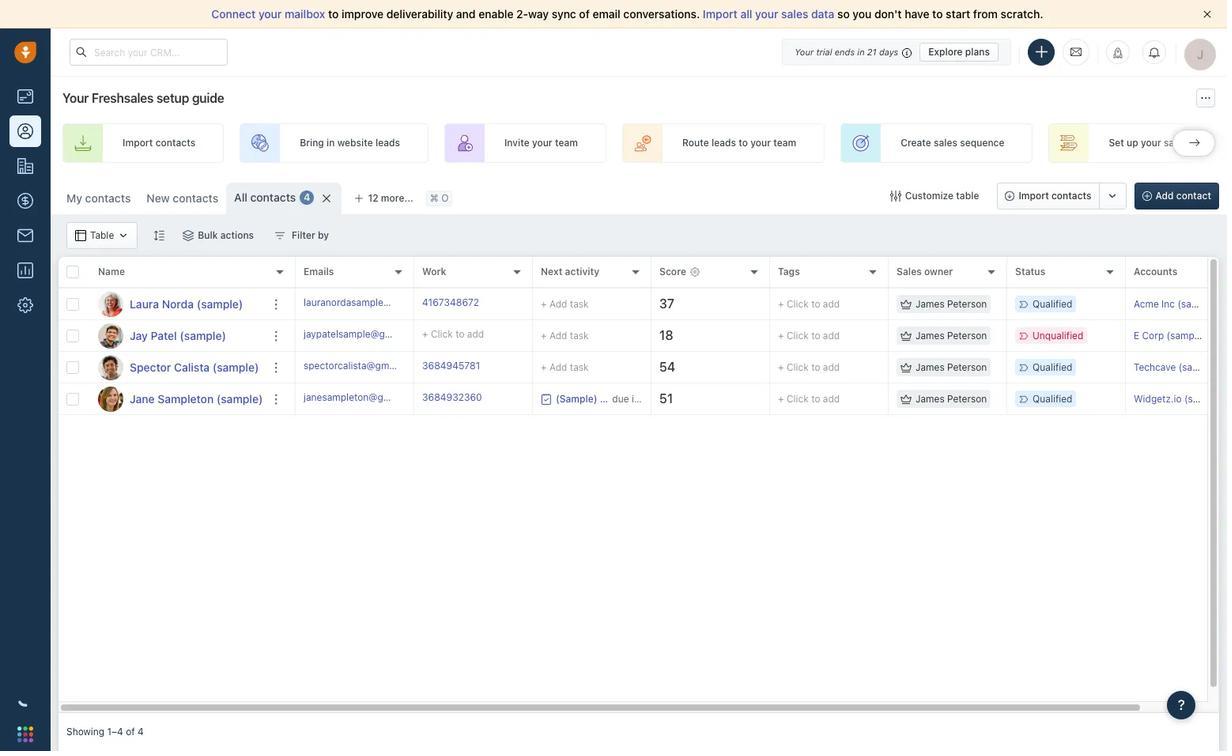 Task type: locate. For each thing, give the bounding box(es) containing it.
sales right create
[[934, 137, 958, 149]]

my contacts button
[[59, 183, 139, 214], [66, 191, 131, 205]]

1 horizontal spatial your
[[795, 46, 814, 57]]

2 vertical spatial task
[[570, 361, 589, 373]]

janesampleton@gmail.com link
[[304, 391, 423, 408]]

2 row group from the left
[[296, 289, 1228, 415]]

set
[[1109, 137, 1125, 149]]

0 vertical spatial of
[[579, 7, 590, 21]]

3684945781
[[422, 360, 480, 372]]

new contacts button
[[139, 183, 226, 214], [147, 191, 218, 205]]

1 james from the top
[[916, 298, 945, 310]]

container_wx8msf4aqz5i3rn1 image inside table popup button
[[118, 230, 129, 241]]

import inside button
[[1019, 190, 1050, 202]]

james peterson for 18
[[916, 330, 987, 342]]

1 + add task from the top
[[541, 298, 589, 310]]

4167348672 link
[[422, 296, 479, 313]]

12 more... button
[[346, 187, 422, 210]]

2 vertical spatial import
[[1019, 190, 1050, 202]]

add for 37
[[550, 298, 568, 310]]

of
[[579, 7, 590, 21], [126, 727, 135, 738]]

1 peterson from the top
[[948, 298, 987, 310]]

0 vertical spatial in
[[858, 46, 865, 57]]

1 horizontal spatial team
[[774, 137, 797, 149]]

0 vertical spatial 4
[[304, 192, 310, 204]]

0 horizontal spatial leads
[[376, 137, 400, 149]]

close image
[[1204, 10, 1212, 18]]

1 leads from the left
[[376, 137, 400, 149]]

0 vertical spatial qualified
[[1033, 298, 1073, 310]]

container_wx8msf4aqz5i3rn1 image for 'bulk actions' button
[[183, 230, 194, 241]]

2 + click to add from the top
[[778, 330, 840, 342]]

your right route
[[751, 137, 771, 149]]

(sample) right calista
[[213, 360, 259, 374]]

2 + add task from the top
[[541, 329, 589, 341]]

your right invite
[[532, 137, 553, 149]]

1 + click to add from the top
[[778, 298, 840, 310]]

sales
[[782, 7, 809, 21], [934, 137, 958, 149], [1164, 137, 1188, 149]]

(sample) right inc
[[1178, 298, 1218, 310]]

1 vertical spatial task
[[570, 329, 589, 341]]

3684945781 link
[[422, 359, 480, 376]]

+
[[541, 298, 547, 310], [778, 298, 784, 310], [422, 328, 428, 340], [541, 329, 547, 341], [778, 330, 784, 342], [541, 361, 547, 373], [778, 361, 784, 373], [778, 393, 784, 405]]

james
[[916, 298, 945, 310], [916, 330, 945, 342], [916, 361, 945, 373], [916, 393, 945, 405]]

your for your trial ends in 21 days
[[795, 46, 814, 57]]

bulk actions button
[[173, 222, 264, 249]]

sales left data
[[782, 7, 809, 21]]

spector
[[130, 360, 171, 374]]

explore plans
[[929, 45, 990, 57]]

2 team from the left
[[774, 137, 797, 149]]

container_wx8msf4aqz5i3rn1 image inside 'bulk actions' button
[[183, 230, 194, 241]]

your
[[795, 46, 814, 57], [62, 91, 89, 105]]

in
[[858, 46, 865, 57], [327, 137, 335, 149]]

sampleton
[[158, 392, 214, 405]]

widgetz.io
[[1134, 393, 1182, 405]]

1 vertical spatial import
[[123, 137, 153, 149]]

e corp (sample) link
[[1134, 330, 1207, 342]]

improve
[[342, 7, 384, 21]]

18
[[660, 328, 674, 343]]

inc
[[1162, 298, 1176, 310]]

acme inc (sample)
[[1134, 298, 1218, 310]]

freshworks switcher image
[[17, 727, 33, 743]]

peterson for 54
[[948, 361, 987, 373]]

status
[[1016, 266, 1046, 278]]

1 qualified from the top
[[1033, 298, 1073, 310]]

2 task from the top
[[570, 329, 589, 341]]

name
[[98, 266, 125, 278]]

1 vertical spatial your
[[62, 91, 89, 105]]

import contacts inside import contacts button
[[1019, 190, 1092, 202]]

+ click to add
[[778, 298, 840, 310], [778, 330, 840, 342], [778, 361, 840, 373], [778, 393, 840, 405]]

new contacts
[[147, 191, 218, 205]]

4
[[304, 192, 310, 204], [138, 727, 144, 738]]

website
[[338, 137, 373, 149]]

container_wx8msf4aqz5i3rn1 image
[[118, 230, 129, 241], [901, 362, 912, 373], [541, 394, 552, 405], [901, 394, 912, 405]]

4 james peterson from the top
[[916, 393, 987, 405]]

peterson
[[948, 298, 987, 310], [948, 330, 987, 342], [948, 361, 987, 373], [948, 393, 987, 405]]

4 peterson from the top
[[948, 393, 987, 405]]

what's new image
[[1113, 47, 1124, 59]]

add contact
[[1156, 190, 1212, 202]]

james peterson for 51
[[916, 393, 987, 405]]

(sample) up widgetz.io (sample) link
[[1179, 361, 1219, 373]]

(sample) for e corp (sample)
[[1167, 330, 1207, 342]]

work
[[422, 266, 447, 278]]

import left all
[[703, 7, 738, 21]]

3 + click to add from the top
[[778, 361, 840, 373]]

qualified
[[1033, 298, 1073, 310], [1033, 361, 1073, 373], [1033, 393, 1073, 405]]

add
[[823, 298, 840, 310], [467, 328, 484, 340], [823, 330, 840, 342], [823, 361, 840, 373], [823, 393, 840, 405]]

Search your CRM... text field
[[70, 39, 228, 66]]

leads inside "route leads to your team" link
[[712, 137, 736, 149]]

import contacts for import contacts link
[[123, 137, 195, 149]]

+ add task for 18
[[541, 329, 589, 341]]

3 + add task from the top
[[541, 361, 589, 373]]

0 horizontal spatial sales
[[782, 7, 809, 21]]

jay patel (sample) link
[[130, 328, 226, 344]]

1 task from the top
[[570, 298, 589, 310]]

1 vertical spatial in
[[327, 137, 335, 149]]

add for 51
[[823, 393, 840, 405]]

1 horizontal spatial leads
[[712, 137, 736, 149]]

1 vertical spatial + add task
[[541, 329, 589, 341]]

3 james peterson from the top
[[916, 361, 987, 373]]

name row
[[59, 257, 296, 289]]

peterson for 37
[[948, 298, 987, 310]]

4 up filter by
[[304, 192, 310, 204]]

score
[[660, 266, 687, 278]]

james for 54
[[916, 361, 945, 373]]

import contacts group
[[998, 183, 1127, 210]]

all
[[741, 7, 753, 21]]

pipeline
[[1191, 137, 1227, 149]]

row group
[[59, 289, 296, 415], [296, 289, 1228, 415]]

spector calista (sample) link
[[130, 360, 259, 375]]

0 horizontal spatial team
[[555, 137, 578, 149]]

press space to select this row. row containing 18
[[296, 320, 1228, 352]]

grid containing 37
[[59, 257, 1228, 714]]

1 vertical spatial import contacts
[[1019, 190, 1092, 202]]

scratch.
[[1001, 7, 1044, 21]]

1 horizontal spatial in
[[858, 46, 865, 57]]

3 peterson from the top
[[948, 361, 987, 373]]

add for 18
[[550, 329, 568, 341]]

jay
[[130, 329, 148, 342]]

your
[[259, 7, 282, 21], [756, 7, 779, 21], [532, 137, 553, 149], [751, 137, 771, 149], [1141, 137, 1162, 149]]

12
[[368, 192, 379, 204]]

0 vertical spatial + add task
[[541, 298, 589, 310]]

2 qualified from the top
[[1033, 361, 1073, 373]]

techcave
[[1134, 361, 1177, 373]]

table
[[957, 190, 980, 202]]

0 vertical spatial import
[[703, 7, 738, 21]]

(sample) right sampleton
[[217, 392, 263, 405]]

1 vertical spatial qualified
[[1033, 361, 1073, 373]]

connect your mailbox to improve deliverability and enable 2-way sync of email conversations. import all your sales data so you don't have to start from scratch.
[[212, 7, 1044, 21]]

j image
[[98, 323, 123, 348]]

setup
[[156, 91, 189, 105]]

0 horizontal spatial your
[[62, 91, 89, 105]]

0 horizontal spatial import contacts
[[123, 137, 195, 149]]

0 horizontal spatial 4
[[138, 727, 144, 738]]

2 james from the top
[[916, 330, 945, 342]]

press space to select this row. row containing jane sampleton (sample)
[[59, 384, 296, 415]]

in right bring
[[327, 137, 335, 149]]

route leads to your team
[[683, 137, 797, 149]]

(sample) up spector calista (sample)
[[180, 329, 226, 342]]

add contact button
[[1135, 183, 1220, 210]]

your left freshsales
[[62, 91, 89, 105]]

way
[[528, 7, 549, 21]]

row group containing laura norda (sample)
[[59, 289, 296, 415]]

all
[[234, 191, 248, 204]]

+ click to add for 51
[[778, 393, 840, 405]]

my
[[66, 191, 82, 205]]

container_wx8msf4aqz5i3rn1 image inside customize table button
[[890, 191, 902, 202]]

1–4
[[107, 727, 123, 738]]

0 vertical spatial your
[[795, 46, 814, 57]]

3 task from the top
[[570, 361, 589, 373]]

import down your freshsales setup guide
[[123, 137, 153, 149]]

4 right 1–4
[[138, 727, 144, 738]]

4 + click to add from the top
[[778, 393, 840, 405]]

qualified for 54
[[1033, 361, 1073, 373]]

add for 18
[[823, 330, 840, 342]]

2 horizontal spatial import
[[1019, 190, 1050, 202]]

1 vertical spatial 4
[[138, 727, 144, 738]]

3684932360
[[422, 391, 482, 403]]

team
[[555, 137, 578, 149], [774, 137, 797, 149]]

1 horizontal spatial import contacts
[[1019, 190, 1092, 202]]

2 leads from the left
[[712, 137, 736, 149]]

1 team from the left
[[555, 137, 578, 149]]

import contacts inside import contacts link
[[123, 137, 195, 149]]

your right up
[[1141, 137, 1162, 149]]

spectorcalista@gmail.com link
[[304, 359, 421, 376]]

click for 37
[[787, 298, 809, 310]]

2 vertical spatial qualified
[[1033, 393, 1073, 405]]

click for 54
[[787, 361, 809, 373]]

container_wx8msf4aqz5i3rn1 image inside "filter by" button
[[275, 230, 286, 241]]

37
[[660, 297, 675, 311]]

(sample) for acme inc (sample)
[[1178, 298, 1218, 310]]

0 horizontal spatial in
[[327, 137, 335, 149]]

3 qualified from the top
[[1033, 393, 1073, 405]]

2 peterson from the top
[[948, 330, 987, 342]]

2 vertical spatial + add task
[[541, 361, 589, 373]]

leads right website
[[376, 137, 400, 149]]

leads
[[376, 137, 400, 149], [712, 137, 736, 149]]

(sample) down name column header
[[197, 297, 243, 310]]

1 horizontal spatial 4
[[304, 192, 310, 204]]

conversations.
[[624, 7, 700, 21]]

0 vertical spatial task
[[570, 298, 589, 310]]

3 james from the top
[[916, 361, 945, 373]]

jaypatelsample@gmail.com link
[[304, 327, 425, 344]]

0 horizontal spatial import
[[123, 137, 153, 149]]

of right 1–4
[[126, 727, 135, 738]]

mailbox
[[285, 7, 325, 21]]

enable
[[479, 7, 514, 21]]

techcave (sample)
[[1134, 361, 1219, 373]]

your inside "link"
[[532, 137, 553, 149]]

21
[[868, 46, 877, 57]]

james for 37
[[916, 298, 945, 310]]

0 vertical spatial import contacts
[[123, 137, 195, 149]]

leads right route
[[712, 137, 736, 149]]

so
[[838, 7, 850, 21]]

guide
[[192, 91, 224, 105]]

add
[[1156, 190, 1174, 202], [550, 298, 568, 310], [550, 329, 568, 341], [550, 361, 568, 373]]

(sample) right corp at the right of the page
[[1167, 330, 1207, 342]]

container_wx8msf4aqz5i3rn1 image
[[890, 191, 902, 202], [75, 230, 86, 241], [183, 230, 194, 241], [275, 230, 286, 241], [901, 299, 912, 310], [901, 330, 912, 341]]

container_wx8msf4aqz5i3rn1 image inside table popup button
[[75, 230, 86, 241]]

grid
[[59, 257, 1228, 714]]

james peterson for 54
[[916, 361, 987, 373]]

(sample) down techcave (sample)
[[1185, 393, 1224, 405]]

your freshsales setup guide
[[62, 91, 224, 105]]

your left trial
[[795, 46, 814, 57]]

of right sync
[[579, 7, 590, 21]]

and
[[456, 7, 476, 21]]

contacts inside button
[[1052, 190, 1092, 202]]

press space to select this row. row
[[59, 289, 296, 320], [296, 289, 1228, 320], [59, 320, 296, 352], [296, 320, 1228, 352], [59, 352, 296, 384], [296, 352, 1228, 384], [59, 384, 296, 415], [296, 384, 1228, 415]]

import right table on the right top
[[1019, 190, 1050, 202]]

click for 18
[[787, 330, 809, 342]]

ends
[[835, 46, 855, 57]]

0 horizontal spatial of
[[126, 727, 135, 738]]

4 james from the top
[[916, 393, 945, 405]]

task for 18
[[570, 329, 589, 341]]

sales left 'pipeline'
[[1164, 137, 1188, 149]]

peterson for 18
[[948, 330, 987, 342]]

trial
[[817, 46, 833, 57]]

2 james peterson from the top
[[916, 330, 987, 342]]

1 row group from the left
[[59, 289, 296, 415]]

jaypatelsample@gmail.com + click to add
[[304, 328, 484, 340]]

1 james peterson from the top
[[916, 298, 987, 310]]

in left 21
[[858, 46, 865, 57]]

style_myh0__igzzd8unmi image
[[154, 230, 165, 241]]



Task type: describe. For each thing, give the bounding box(es) containing it.
all contacts 4
[[234, 191, 310, 204]]

name column header
[[90, 257, 296, 289]]

all contacts link
[[234, 190, 296, 206]]

filter
[[292, 229, 315, 241]]

+ click to add for 54
[[778, 361, 840, 373]]

james for 18
[[916, 330, 945, 342]]

route leads to your team link
[[623, 123, 825, 163]]

calista
[[174, 360, 210, 374]]

(sample) for laura norda (sample)
[[197, 297, 243, 310]]

laura
[[130, 297, 159, 310]]

your for your freshsales setup guide
[[62, 91, 89, 105]]

team inside "link"
[[555, 137, 578, 149]]

import contacts button
[[998, 183, 1100, 210]]

my contacts
[[66, 191, 131, 205]]

container_wx8msf4aqz5i3rn1 image for customize table button
[[890, 191, 902, 202]]

(sample) for jay patel (sample)
[[180, 329, 226, 342]]

sequence
[[961, 137, 1005, 149]]

(sample) for jane sampleton (sample)
[[217, 392, 263, 405]]

qualified for 37
[[1033, 298, 1073, 310]]

set up your sales pipeline
[[1109, 137, 1227, 149]]

create sales sequence
[[901, 137, 1005, 149]]

data
[[812, 7, 835, 21]]

showing 1–4 of 4
[[66, 727, 144, 738]]

task for 54
[[570, 361, 589, 373]]

jay patel (sample)
[[130, 329, 226, 342]]

next activity
[[541, 266, 600, 278]]

+ add task for 54
[[541, 361, 589, 373]]

you
[[853, 7, 872, 21]]

janesampleton@gmail.com 3684932360
[[304, 391, 482, 403]]

1 horizontal spatial import
[[703, 7, 738, 21]]

leads inside bring in website leads "link"
[[376, 137, 400, 149]]

add for 37
[[823, 298, 840, 310]]

table button
[[66, 222, 138, 249]]

contact
[[1177, 190, 1212, 202]]

+ add task for 37
[[541, 298, 589, 310]]

james for 51
[[916, 393, 945, 405]]

jane sampleton (sample)
[[130, 392, 263, 405]]

⌘
[[430, 193, 439, 204]]

1 vertical spatial of
[[126, 727, 135, 738]]

explore plans link
[[920, 42, 999, 61]]

in inside "link"
[[327, 137, 335, 149]]

customize
[[906, 190, 954, 202]]

up
[[1127, 137, 1139, 149]]

row group containing 37
[[296, 289, 1228, 415]]

l image
[[98, 292, 123, 317]]

+ click to add for 37
[[778, 298, 840, 310]]

import contacts for import contacts button on the top right
[[1019, 190, 1092, 202]]

sales owner
[[897, 266, 953, 278]]

emails
[[304, 266, 334, 278]]

don't
[[875, 7, 902, 21]]

lauranordasample@gmail.com link
[[304, 296, 438, 313]]

janesampleton@gmail.com
[[304, 391, 423, 403]]

email
[[593, 7, 621, 21]]

1 horizontal spatial sales
[[934, 137, 958, 149]]

corp
[[1143, 330, 1165, 342]]

2 horizontal spatial sales
[[1164, 137, 1188, 149]]

import for import contacts button on the top right
[[1019, 190, 1050, 202]]

add for 54
[[823, 361, 840, 373]]

invite your team
[[505, 137, 578, 149]]

task for 37
[[570, 298, 589, 310]]

norda
[[162, 297, 194, 310]]

import for import contacts link
[[123, 137, 153, 149]]

lauranordasample@gmail.com
[[304, 297, 438, 308]]

press space to select this row. row containing 54
[[296, 352, 1228, 384]]

spector calista (sample)
[[130, 360, 259, 374]]

press space to select this row. row containing 51
[[296, 384, 1228, 415]]

your left mailbox on the top
[[259, 7, 282, 21]]

(sample) for spector calista (sample)
[[213, 360, 259, 374]]

bulk
[[198, 229, 218, 241]]

press space to select this row. row containing spector calista (sample)
[[59, 352, 296, 384]]

table
[[90, 230, 114, 242]]

by
[[318, 229, 329, 241]]

days
[[880, 46, 899, 57]]

54
[[660, 360, 676, 374]]

techcave (sample) link
[[1134, 361, 1219, 373]]

press space to select this row. row containing laura norda (sample)
[[59, 289, 296, 320]]

peterson for 51
[[948, 393, 987, 405]]

bring in website leads link
[[240, 123, 429, 163]]

widgetz.io (sample) link
[[1134, 393, 1224, 405]]

import contacts link
[[62, 123, 224, 163]]

acme inc (sample) link
[[1134, 298, 1218, 310]]

e corp (sample)
[[1134, 330, 1207, 342]]

set up your sales pipeline link
[[1049, 123, 1228, 163]]

press space to select this row. row containing jay patel (sample)
[[59, 320, 296, 352]]

add inside button
[[1156, 190, 1174, 202]]

4 inside all contacts 4
[[304, 192, 310, 204]]

click for 51
[[787, 393, 809, 405]]

route
[[683, 137, 709, 149]]

j image
[[98, 386, 123, 412]]

container_wx8msf4aqz5i3rn1 image for table popup button
[[75, 230, 86, 241]]

spectorcalista@gmail.com
[[304, 360, 421, 372]]

sales
[[897, 266, 922, 278]]

your right all
[[756, 7, 779, 21]]

deliverability
[[387, 7, 453, 21]]

add for 54
[[550, 361, 568, 373]]

new
[[147, 191, 170, 205]]

create
[[901, 137, 932, 149]]

bring
[[300, 137, 324, 149]]

send email image
[[1071, 45, 1082, 59]]

more...
[[381, 192, 414, 204]]

qualified for 51
[[1033, 393, 1073, 405]]

import all your sales data link
[[703, 7, 838, 21]]

start
[[946, 7, 971, 21]]

from
[[974, 7, 998, 21]]

filter by
[[292, 229, 329, 241]]

widgetz.io (sample)
[[1134, 393, 1224, 405]]

james peterson for 37
[[916, 298, 987, 310]]

accounts
[[1134, 266, 1178, 278]]

o
[[442, 193, 449, 204]]

showing
[[66, 727, 105, 738]]

+ click to add for 18
[[778, 330, 840, 342]]

s image
[[98, 355, 123, 380]]

next
[[541, 266, 563, 278]]

laura norda (sample)
[[130, 297, 243, 310]]

press space to select this row. row containing 37
[[296, 289, 1228, 320]]

51
[[660, 392, 673, 406]]

1 horizontal spatial of
[[579, 7, 590, 21]]

12 more...
[[368, 192, 414, 204]]

actions
[[221, 229, 254, 241]]

owner
[[925, 266, 953, 278]]

plans
[[966, 45, 990, 57]]

container_wx8msf4aqz5i3rn1 image for "filter by" button
[[275, 230, 286, 241]]



Task type: vqa. For each thing, say whether or not it's contained in the screenshot.
the topmost "Calendar"
no



